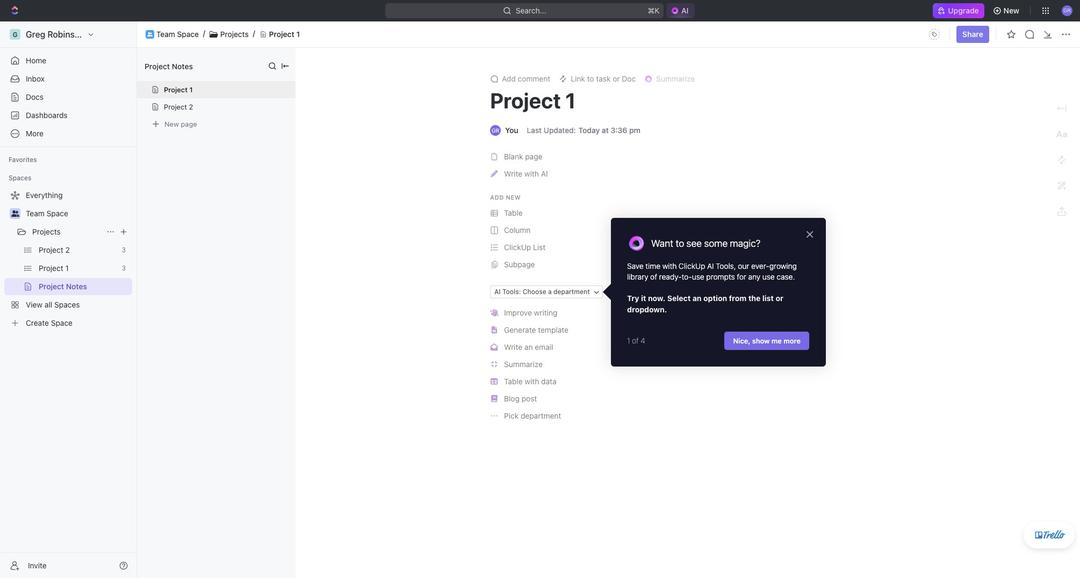 Task type: locate. For each thing, give the bounding box(es) containing it.
1 horizontal spatial projects link
[[220, 29, 249, 39]]

spaces up create space link
[[54, 301, 80, 310]]

1 horizontal spatial team
[[156, 29, 175, 38]]

clickup list
[[504, 243, 546, 252]]

add
[[502, 74, 516, 83], [490, 194, 504, 201]]

search...
[[516, 6, 546, 15]]

ai tools: choose a department button
[[490, 286, 603, 299]]

compress image
[[491, 361, 498, 369]]

clickup down column
[[504, 243, 531, 252]]

2 3 from the top
[[122, 264, 126, 273]]

an right 'select' at the right bottom of page
[[693, 294, 702, 303]]

0 vertical spatial 3
[[122, 246, 126, 254]]

2 up project 1 link
[[65, 246, 70, 255]]

add for add comment
[[502, 74, 516, 83]]

nice, show me more button
[[724, 332, 810, 351]]

of down time
[[651, 272, 657, 282]]

1 horizontal spatial user group image
[[147, 32, 153, 36]]

task
[[596, 74, 611, 83]]

projects
[[220, 29, 249, 38], [32, 227, 61, 237]]

team space
[[156, 29, 199, 38], [26, 209, 68, 218]]

0 horizontal spatial team
[[26, 209, 45, 218]]

magic?
[[730, 238, 761, 249]]

user group image inside sidebar navigation
[[11, 211, 19, 217]]

1 write from the top
[[504, 169, 523, 178]]

nice, show me more
[[734, 337, 801, 346]]

1 vertical spatial team
[[26, 209, 45, 218]]

0 vertical spatial with
[[525, 169, 539, 178]]

to inside "×" dialog
[[676, 238, 684, 249]]

from
[[729, 294, 747, 303]]

1 horizontal spatial project notes
[[145, 62, 193, 71]]

space for topmost team space 'link'
[[177, 29, 199, 38]]

want to see some magic?
[[652, 238, 761, 249]]

team space link
[[156, 29, 199, 39], [26, 205, 130, 223]]

0 vertical spatial an
[[693, 294, 702, 303]]

to-
[[682, 272, 692, 282]]

home
[[26, 56, 46, 65]]

0 vertical spatial user group image
[[147, 32, 153, 36]]

with down blank page
[[525, 169, 539, 178]]

1 horizontal spatial an
[[693, 294, 702, 303]]

0 vertical spatial of
[[651, 272, 657, 282]]

0 vertical spatial or
[[613, 74, 620, 83]]

0 horizontal spatial project 2
[[39, 246, 70, 255]]

try
[[627, 294, 639, 303]]

write inside 'button'
[[504, 343, 523, 352]]

×
[[806, 226, 814, 241]]

generate
[[504, 326, 536, 335]]

use left prompts
[[692, 272, 705, 282]]

0 horizontal spatial team space link
[[26, 205, 130, 223]]

1 of 4
[[627, 337, 646, 346]]

new for new page
[[164, 120, 179, 128]]

0 vertical spatial spaces
[[9, 174, 31, 182]]

team for team space 'link' in the sidebar navigation
[[26, 209, 45, 218]]

department down post
[[521, 412, 561, 421]]

last
[[527, 126, 542, 135]]

an inside try it now. select an option from the list or dropdown.
[[693, 294, 702, 303]]

table inside button
[[504, 209, 523, 218]]

use
[[692, 272, 705, 282], [763, 272, 775, 282]]

table down new
[[504, 209, 523, 218]]

select
[[668, 294, 691, 303]]

show
[[752, 337, 770, 346]]

1 vertical spatial or
[[776, 294, 784, 303]]

1 horizontal spatial project 2
[[164, 103, 193, 111]]

docs
[[26, 92, 44, 102]]

with left the data
[[525, 377, 539, 386]]

1 vertical spatial space
[[47, 209, 68, 218]]

1 vertical spatial gr
[[492, 127, 499, 134]]

× dialog
[[611, 218, 826, 367]]

with
[[525, 169, 539, 178], [663, 262, 677, 271], [525, 377, 539, 386]]

project notes link
[[39, 278, 130, 296]]

1 vertical spatial with
[[663, 262, 677, 271]]

with for ai
[[525, 169, 539, 178]]

write inside write with ai button
[[504, 169, 523, 178]]

dashboards link
[[4, 107, 132, 124]]

to inside dropdown button
[[587, 74, 594, 83]]

list
[[763, 294, 774, 303]]

0 horizontal spatial use
[[692, 272, 705, 282]]

0 horizontal spatial project notes
[[39, 282, 87, 291]]

project
[[269, 29, 294, 38], [145, 62, 170, 71], [164, 85, 188, 94], [490, 88, 561, 113], [164, 103, 187, 111], [39, 246, 63, 255], [39, 264, 63, 273], [39, 282, 64, 291]]

write an email
[[504, 343, 553, 352]]

3:36
[[611, 126, 628, 135]]

0 horizontal spatial to
[[587, 74, 594, 83]]

write down blank
[[504, 169, 523, 178]]

subpage
[[504, 260, 535, 269]]

0 horizontal spatial projects
[[32, 227, 61, 237]]

1 use from the left
[[692, 272, 705, 282]]

tree
[[4, 187, 132, 332]]

0 vertical spatial team space
[[156, 29, 199, 38]]

some
[[704, 238, 728, 249]]

choose
[[523, 288, 547, 296]]

user group image for team space 'link' in the sidebar navigation
[[11, 211, 19, 217]]

1 vertical spatial project notes
[[39, 282, 87, 291]]

new button
[[989, 2, 1026, 19]]

0 horizontal spatial team space
[[26, 209, 68, 218]]

to left see
[[676, 238, 684, 249]]

0 horizontal spatial new
[[164, 120, 179, 128]]

0 vertical spatial to
[[587, 74, 594, 83]]

1 table from the top
[[504, 209, 523, 218]]

2
[[189, 103, 193, 111], [65, 246, 70, 255]]

0 horizontal spatial clickup
[[504, 243, 531, 252]]

0 vertical spatial project 2
[[164, 103, 193, 111]]

1 vertical spatial clickup
[[679, 262, 706, 271]]

0 horizontal spatial user group image
[[11, 211, 19, 217]]

0 vertical spatial projects
[[220, 29, 249, 38]]

an left email
[[525, 343, 533, 352]]

1 vertical spatial summarize
[[504, 360, 543, 369]]

1 horizontal spatial summarize
[[656, 74, 695, 83]]

to right link
[[587, 74, 594, 83]]

1 horizontal spatial 2
[[189, 103, 193, 111]]

0 horizontal spatial notes
[[66, 282, 87, 291]]

1 horizontal spatial team space link
[[156, 29, 199, 39]]

greg robinson's workspace, , element
[[10, 29, 20, 40]]

project 2 up project 1 link
[[39, 246, 70, 255]]

create space
[[26, 319, 73, 328]]

more
[[784, 337, 801, 346]]

ai inside dropdown button
[[495, 288, 501, 296]]

add left the comment
[[502, 74, 516, 83]]

1 horizontal spatial of
[[651, 272, 657, 282]]

column button
[[487, 222, 881, 239]]

summarize right doc
[[656, 74, 695, 83]]

table for table with data
[[504, 377, 523, 386]]

write down generate
[[504, 343, 523, 352]]

new
[[506, 194, 521, 201]]

summarize inside button
[[504, 360, 543, 369]]

write with ai
[[504, 169, 548, 178]]

team inside 'tree'
[[26, 209, 45, 218]]

now.
[[648, 294, 666, 303]]

1 vertical spatial project 2
[[39, 246, 70, 255]]

project notes
[[145, 62, 193, 71], [39, 282, 87, 291]]

ai tools: choose a department button
[[490, 286, 603, 299]]

user group image
[[147, 32, 153, 36], [11, 211, 19, 217]]

a
[[548, 288, 552, 296]]

1 vertical spatial team space link
[[26, 205, 130, 223]]

0 vertical spatial page
[[181, 120, 197, 128]]

0 vertical spatial write
[[504, 169, 523, 178]]

to
[[587, 74, 594, 83], [676, 238, 684, 249]]

1 vertical spatial write
[[504, 343, 523, 352]]

writing
[[534, 309, 558, 318]]

1 horizontal spatial clickup
[[679, 262, 706, 271]]

clickup up to-
[[679, 262, 706, 271]]

0 vertical spatial project notes
[[145, 62, 193, 71]]

department inside ai tools: choose a department button
[[554, 288, 590, 296]]

dropdown.
[[627, 305, 667, 314]]

add new
[[490, 194, 521, 201]]

0 vertical spatial new
[[1004, 6, 1020, 15]]

project 2
[[164, 103, 193, 111], [39, 246, 70, 255]]

sidebar navigation
[[0, 22, 139, 579]]

0 horizontal spatial of
[[632, 337, 639, 346]]

1 vertical spatial new
[[164, 120, 179, 128]]

or
[[613, 74, 620, 83], [776, 294, 784, 303]]

0 horizontal spatial gr
[[492, 127, 499, 134]]

0 vertical spatial clickup
[[504, 243, 531, 252]]

0 horizontal spatial page
[[181, 120, 197, 128]]

or right list
[[776, 294, 784, 303]]

spaces down favorites button
[[9, 174, 31, 182]]

department right a
[[554, 288, 590, 296]]

table for table
[[504, 209, 523, 218]]

1 horizontal spatial page
[[525, 152, 543, 161]]

team space link inside sidebar navigation
[[26, 205, 130, 223]]

project notes inside "link"
[[39, 282, 87, 291]]

summarize down write an email
[[504, 360, 543, 369]]

doc
[[622, 74, 636, 83]]

team right workspace
[[156, 29, 175, 38]]

1 horizontal spatial or
[[776, 294, 784, 303]]

of inside save time with clickup ai tools, our ever-growing library of ready-to-use prompts for any use case.
[[651, 272, 657, 282]]

1 vertical spatial notes
[[66, 282, 87, 291]]

page inside button
[[525, 152, 543, 161]]

project 1 inside 'tree'
[[39, 264, 69, 273]]

gr
[[1064, 7, 1071, 14], [492, 127, 499, 134]]

link
[[571, 74, 585, 83]]

team down everything
[[26, 209, 45, 218]]

clickup inside button
[[504, 243, 531, 252]]

last updated: today at 3:36 pm
[[527, 126, 641, 135]]

add left new
[[490, 194, 504, 201]]

team space inside 'link'
[[26, 209, 68, 218]]

table up blog at bottom
[[504, 377, 523, 386]]

upgrade
[[948, 6, 979, 15]]

3 up project notes "link"
[[122, 264, 126, 273]]

g
[[13, 30, 18, 38]]

envelope open image
[[491, 344, 498, 351]]

0 horizontal spatial summarize
[[504, 360, 543, 369]]

0 vertical spatial table
[[504, 209, 523, 218]]

favorites button
[[4, 154, 41, 167]]

department
[[554, 288, 590, 296], [521, 412, 561, 421]]

2 vertical spatial with
[[525, 377, 539, 386]]

page
[[181, 120, 197, 128], [525, 152, 543, 161]]

project 2 inside sidebar navigation
[[39, 246, 70, 255]]

projects inside sidebar navigation
[[32, 227, 61, 237]]

0 vertical spatial summarize
[[656, 74, 695, 83]]

ai inside save time with clickup ai tools, our ever-growing library of ready-to-use prompts for any use case.
[[707, 262, 714, 271]]

for
[[737, 272, 747, 282]]

0 horizontal spatial 2
[[65, 246, 70, 255]]

1 vertical spatial 3
[[122, 264, 126, 273]]

1 horizontal spatial use
[[763, 272, 775, 282]]

1 horizontal spatial to
[[676, 238, 684, 249]]

1 vertical spatial table
[[504, 377, 523, 386]]

ai button
[[667, 3, 695, 18]]

page for blank page
[[525, 152, 543, 161]]

new inside button
[[1004, 6, 1020, 15]]

team
[[156, 29, 175, 38], [26, 209, 45, 218]]

0 horizontal spatial an
[[525, 343, 533, 352]]

0 vertical spatial notes
[[172, 62, 193, 71]]

clickup
[[504, 243, 531, 252], [679, 262, 706, 271]]

project 2 up 'new page'
[[164, 103, 193, 111]]

an
[[693, 294, 702, 303], [525, 343, 533, 352]]

project 1
[[269, 29, 300, 38], [164, 85, 193, 94], [490, 88, 576, 113], [39, 264, 69, 273]]

2 use from the left
[[763, 272, 775, 282]]

0 vertical spatial projects link
[[220, 29, 249, 39]]

view
[[26, 301, 43, 310]]

file word image
[[492, 327, 497, 334]]

or left doc
[[613, 74, 620, 83]]

list
[[533, 243, 546, 252]]

2 up 'new page'
[[189, 103, 193, 111]]

1 horizontal spatial gr
[[1064, 7, 1071, 14]]

book image
[[491, 396, 498, 403]]

greg robinson's workspace
[[26, 30, 138, 39]]

1 vertical spatial add
[[490, 194, 504, 201]]

favorites
[[9, 156, 37, 164]]

1 horizontal spatial team space
[[156, 29, 199, 38]]

1 horizontal spatial spaces
[[54, 301, 80, 310]]

tree containing everything
[[4, 187, 132, 332]]

1 vertical spatial to
[[676, 238, 684, 249]]

spaces
[[9, 174, 31, 182], [54, 301, 80, 310]]

1 vertical spatial page
[[525, 152, 543, 161]]

1 vertical spatial an
[[525, 343, 533, 352]]

1 vertical spatial team space
[[26, 209, 68, 218]]

0 vertical spatial department
[[554, 288, 590, 296]]

0 vertical spatial space
[[177, 29, 199, 38]]

write for write an email
[[504, 343, 523, 352]]

1 vertical spatial projects link
[[32, 224, 102, 241]]

2 vertical spatial space
[[51, 319, 73, 328]]

1 vertical spatial spaces
[[54, 301, 80, 310]]

3 right project 2 link
[[122, 246, 126, 254]]

inbox link
[[4, 70, 132, 88]]

1 vertical spatial 2
[[65, 246, 70, 255]]

pick
[[504, 412, 519, 421]]

space for team space 'link' in the sidebar navigation
[[47, 209, 68, 218]]

table inside button
[[504, 377, 523, 386]]

ai left tools:
[[495, 288, 501, 296]]

ai up prompts
[[707, 262, 714, 271]]

ai
[[682, 6, 689, 15], [541, 169, 548, 178], [707, 262, 714, 271], [495, 288, 501, 296]]

1 vertical spatial of
[[632, 337, 639, 346]]

improve writing
[[504, 309, 558, 318]]

comment
[[518, 74, 551, 83]]

space
[[177, 29, 199, 38], [47, 209, 68, 218], [51, 319, 73, 328]]

1 vertical spatial department
[[521, 412, 561, 421]]

of left 4 at the bottom of page
[[632, 337, 639, 346]]

0 vertical spatial gr
[[1064, 7, 1071, 14]]

subpage button
[[487, 256, 881, 274]]

0 horizontal spatial spaces
[[9, 174, 31, 182]]

use down ever- on the top
[[763, 272, 775, 282]]

0 horizontal spatial or
[[613, 74, 620, 83]]

tree inside sidebar navigation
[[4, 187, 132, 332]]

2 table from the top
[[504, 377, 523, 386]]

1 3 from the top
[[122, 246, 126, 254]]

1 inside "×" dialog
[[627, 337, 630, 346]]

add for add new
[[490, 194, 504, 201]]

0 vertical spatial add
[[502, 74, 516, 83]]

projects link
[[220, 29, 249, 39], [32, 224, 102, 241]]

with up ready-
[[663, 262, 677, 271]]

1 vertical spatial projects
[[32, 227, 61, 237]]

1 vertical spatial user group image
[[11, 211, 19, 217]]

0 vertical spatial team
[[156, 29, 175, 38]]

summarize button
[[487, 356, 881, 374]]

2 write from the top
[[504, 343, 523, 352]]

1 horizontal spatial new
[[1004, 6, 1020, 15]]



Task type: vqa. For each thing, say whether or not it's contained in the screenshot.
Select
yes



Task type: describe. For each thing, give the bounding box(es) containing it.
blog
[[504, 395, 520, 404]]

create
[[26, 319, 49, 328]]

data
[[541, 377, 557, 386]]

team space for team space 'link' in the sidebar navigation
[[26, 209, 68, 218]]

team for topmost team space 'link'
[[156, 29, 175, 38]]

email
[[535, 343, 553, 352]]

library
[[627, 272, 649, 282]]

docs link
[[4, 89, 132, 106]]

save
[[627, 262, 644, 271]]

blog post button
[[487, 391, 881, 408]]

you
[[505, 126, 519, 135]]

summarize inside dropdown button
[[656, 74, 695, 83]]

our
[[738, 262, 750, 271]]

tools,
[[716, 262, 736, 271]]

with for data
[[525, 377, 539, 386]]

template
[[538, 326, 569, 335]]

ready-
[[659, 272, 682, 282]]

write an email button
[[487, 339, 881, 356]]

write for write with ai
[[504, 169, 523, 178]]

table image
[[491, 379, 498, 386]]

pick department
[[504, 412, 561, 421]]

or inside dropdown button
[[613, 74, 620, 83]]

to for see
[[676, 238, 684, 249]]

generate template button
[[487, 322, 881, 339]]

updated:
[[544, 126, 576, 135]]

prompts
[[707, 272, 735, 282]]

summarize button
[[640, 71, 699, 87]]

pm
[[630, 126, 641, 135]]

view all spaces
[[26, 301, 80, 310]]

generate template
[[504, 326, 569, 335]]

department inside pick department "button"
[[521, 412, 561, 421]]

4
[[641, 337, 646, 346]]

dashboards
[[26, 111, 68, 120]]

blank page
[[504, 152, 543, 161]]

team space for topmost team space 'link'
[[156, 29, 199, 38]]

ai tools: choose a department
[[495, 288, 590, 296]]

1 inside 'tree'
[[65, 264, 69, 273]]

invite
[[28, 562, 47, 571]]

table with data
[[504, 377, 557, 386]]

or inside try it now. select an option from the list or dropdown.
[[776, 294, 784, 303]]

pencil image
[[491, 171, 498, 178]]

hand sparkles image
[[490, 310, 499, 317]]

gr inside dropdown button
[[1064, 7, 1071, 14]]

an inside 'button'
[[525, 343, 533, 352]]

robinson's
[[47, 30, 92, 39]]

× button
[[806, 226, 814, 241]]

table with data button
[[487, 374, 881, 391]]

ever-
[[752, 262, 770, 271]]

post
[[522, 395, 537, 404]]

everything link
[[4, 187, 130, 204]]

table button
[[487, 205, 881, 222]]

want
[[652, 238, 674, 249]]

0 vertical spatial 2
[[189, 103, 193, 111]]

see
[[687, 238, 702, 249]]

dropdown menu image
[[926, 26, 943, 43]]

gr button
[[1059, 2, 1076, 19]]

new for new
[[1004, 6, 1020, 15]]

ai right ⌘k
[[682, 6, 689, 15]]

it
[[641, 294, 646, 303]]

all
[[45, 301, 52, 310]]

inbox
[[26, 74, 45, 83]]

blank page button
[[487, 148, 881, 166]]

add comment
[[502, 74, 551, 83]]

create space link
[[4, 315, 130, 332]]

column
[[504, 226, 531, 235]]

ai down blank page
[[541, 169, 548, 178]]

to for task
[[587, 74, 594, 83]]

link to task or doc
[[571, 74, 636, 83]]

3 for 2
[[122, 246, 126, 254]]

2 inside project 2 link
[[65, 246, 70, 255]]

project inside "link"
[[39, 282, 64, 291]]

write with ai button
[[487, 166, 881, 183]]

project 2 link
[[39, 242, 117, 259]]

improve writing button
[[487, 305, 881, 322]]

more
[[26, 129, 44, 138]]

clickup inside save time with clickup ai tools, our ever-growing library of ready-to-use prompts for any use case.
[[679, 262, 706, 271]]

any
[[749, 272, 761, 282]]

me
[[772, 337, 782, 346]]

today
[[579, 126, 600, 135]]

workspace
[[94, 30, 138, 39]]

page for new page
[[181, 120, 197, 128]]

0 horizontal spatial projects link
[[32, 224, 102, 241]]

0 vertical spatial team space link
[[156, 29, 199, 39]]

home link
[[4, 52, 132, 69]]

blank
[[504, 152, 523, 161]]

view all spaces link
[[4, 297, 130, 314]]

blog post
[[504, 395, 537, 404]]

notes inside "link"
[[66, 282, 87, 291]]

share
[[963, 30, 984, 39]]

nice,
[[734, 337, 751, 346]]

time
[[646, 262, 661, 271]]

user group image for topmost team space 'link'
[[147, 32, 153, 36]]

growing
[[770, 262, 797, 271]]

⌘k
[[648, 6, 660, 15]]

try it now. select an option from the list or dropdown.
[[627, 294, 786, 314]]

1 horizontal spatial notes
[[172, 62, 193, 71]]

with inside save time with clickup ai tools, our ever-growing library of ready-to-use prompts for any use case.
[[663, 262, 677, 271]]

save time with clickup ai tools, our ever-growing library of ready-to-use prompts for any use case.
[[627, 262, 799, 282]]

at
[[602, 126, 609, 135]]

3 for 1
[[122, 264, 126, 273]]

upgrade link
[[933, 3, 985, 18]]

1 horizontal spatial projects
[[220, 29, 249, 38]]

improve
[[504, 309, 532, 318]]

the
[[749, 294, 761, 303]]



